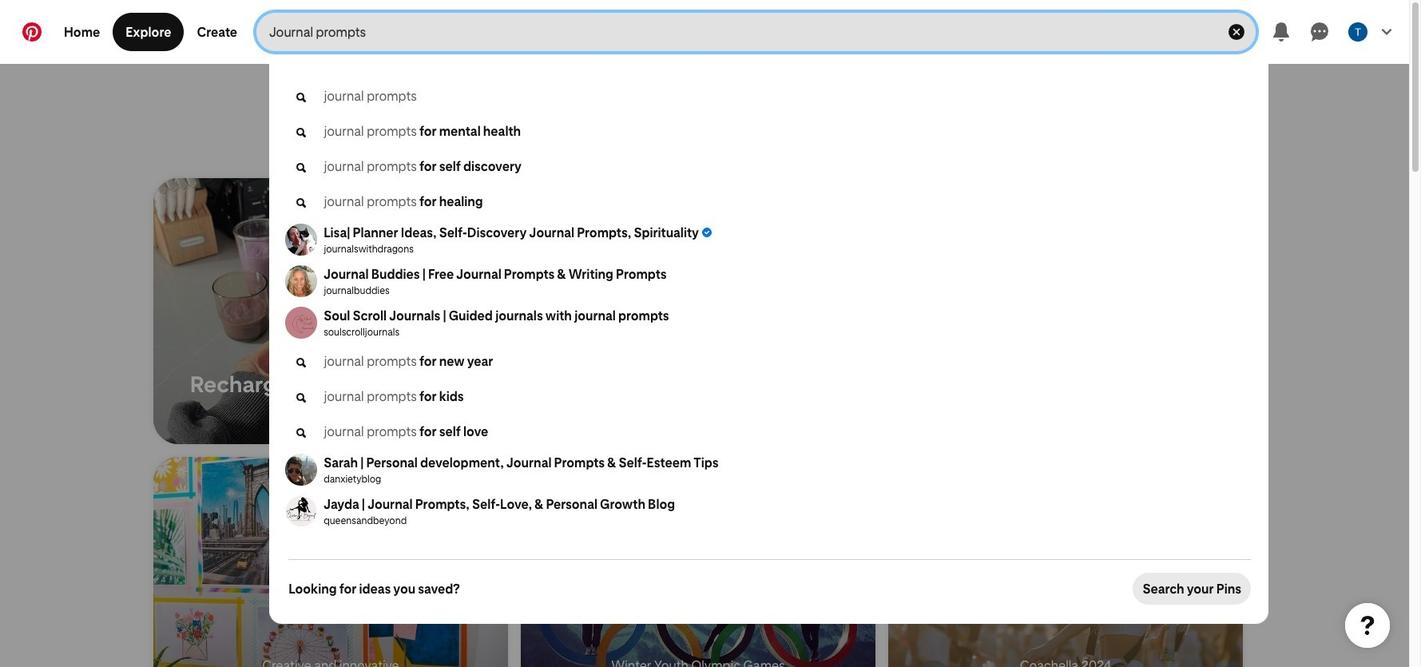 Task type: vqa. For each thing, say whether or not it's contained in the screenshot.
leftmost Sign
no



Task type: locate. For each thing, give the bounding box(es) containing it.
merchant verification badge icon image
[[702, 228, 712, 237]]

tara schultz image
[[1348, 22, 1368, 42]]

Search text field
[[269, 13, 1208, 51]]



